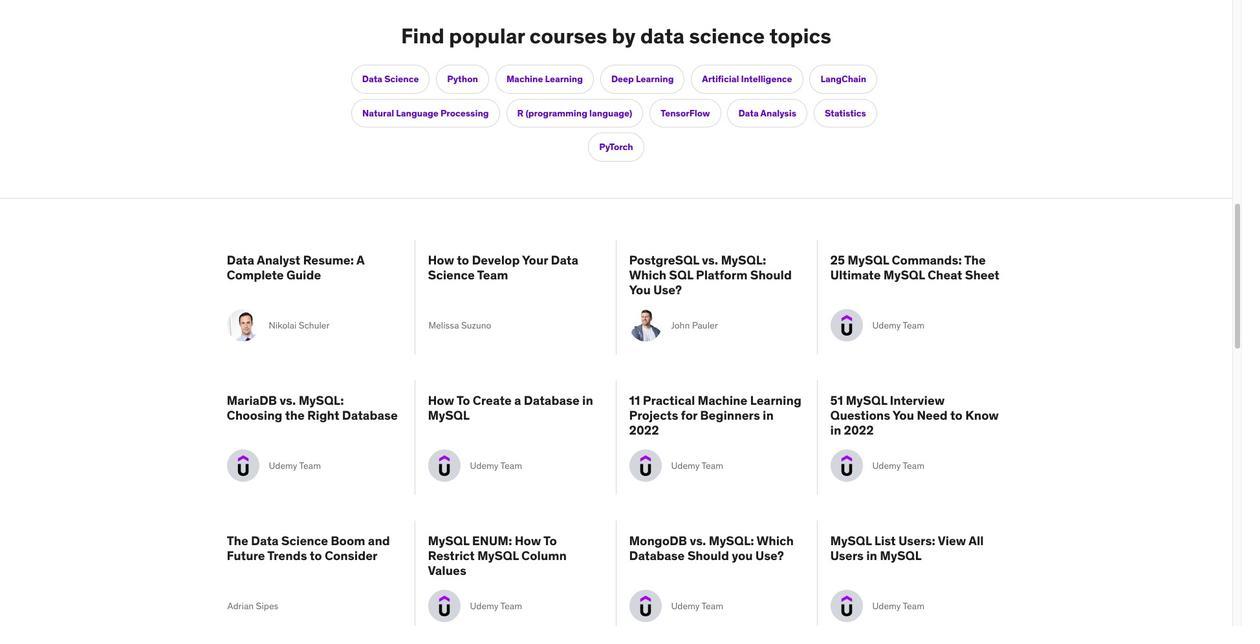 Task type: describe. For each thing, give the bounding box(es) containing it.
values
[[428, 563, 467, 579]]

analysis
[[761, 107, 797, 119]]

learning for deep learning
[[636, 73, 674, 85]]

nikolai
[[269, 320, 297, 331]]

by
[[612, 23, 636, 49]]

the data science boom and future trends to consider
[[227, 534, 390, 564]]

find popular courses by data science topics
[[401, 23, 832, 49]]

25
[[831, 253, 846, 268]]

database inside mariadb vs. mysql: choosing the right database
[[342, 408, 398, 423]]

the data science boom and future trends to consider link
[[227, 534, 402, 578]]

postgresql
[[630, 253, 700, 268]]

know
[[966, 408, 1000, 423]]

udemy for beginners
[[672, 460, 700, 472]]

team for mysql enum: how to restrict mysql column values
[[501, 601, 522, 612]]

to inside 'how to create a database in mysql'
[[457, 393, 470, 409]]

processing
[[441, 107, 489, 119]]

udemy for you
[[672, 601, 700, 612]]

data science
[[362, 73, 419, 85]]

udemy for cheat
[[873, 320, 902, 331]]

schuler
[[299, 320, 330, 331]]

mysql left column
[[478, 548, 519, 564]]

beginners
[[701, 408, 761, 423]]

pytorch link
[[589, 133, 645, 162]]

pytorch
[[600, 141, 634, 153]]

deep learning link
[[601, 65, 685, 94]]

data
[[641, 23, 685, 49]]

choosing
[[227, 408, 283, 423]]

interview
[[891, 393, 945, 409]]

1 horizontal spatial science
[[385, 73, 419, 85]]

data inside how to develop your data science team
[[551, 253, 579, 268]]

a
[[515, 393, 522, 409]]

consider
[[325, 548, 378, 564]]

langchain
[[821, 73, 867, 85]]

udemy for in
[[873, 601, 902, 612]]

use? inside mongodb vs. mysql: which database should you use?
[[756, 548, 785, 564]]

natural
[[363, 107, 394, 119]]

future
[[227, 548, 265, 564]]

mysql enum: how to restrict mysql column values
[[428, 534, 567, 579]]

team for mongodb vs. mysql: which database should you use?
[[702, 601, 724, 612]]

deep
[[612, 73, 634, 85]]

mysql inside the 51 mysql interview questions you need to know in 2022
[[846, 393, 888, 409]]

artificial
[[703, 73, 740, 85]]

data analysis link
[[728, 99, 808, 128]]

mysql: for should
[[709, 534, 755, 549]]

john
[[672, 320, 690, 331]]

udemy team for you
[[672, 601, 724, 612]]

column
[[522, 548, 567, 564]]

mysql inside 'how to create a database in mysql'
[[428, 408, 470, 423]]

users
[[831, 548, 864, 564]]

john pauler
[[672, 320, 718, 331]]

11
[[630, 393, 641, 409]]

2022 inside 11 practical machine learning projects for beginners in 2022
[[630, 423, 659, 438]]

data analysis
[[739, 107, 797, 119]]

data analyst resume: a complete guide
[[227, 253, 365, 283]]

to inside the data science boom and future trends to consider
[[310, 548, 322, 564]]

in inside the mysql list users: view all users in mysql
[[867, 548, 878, 564]]

data analyst resume: a complete guide link
[[227, 253, 402, 297]]

adrian sipes
[[228, 601, 279, 612]]

25 mysql commands: the ultimate mysql cheat sheet
[[831, 253, 1000, 283]]

create
[[473, 393, 512, 409]]

for
[[681, 408, 698, 423]]

which for you
[[630, 267, 667, 283]]

restrict
[[428, 548, 475, 564]]

udemy team for cheat
[[873, 320, 925, 331]]

machine learning link
[[496, 65, 594, 94]]

team for 25 mysql commands: the ultimate mysql cheat sheet
[[903, 320, 925, 331]]

trends
[[268, 548, 307, 564]]

users:
[[899, 534, 936, 549]]

list
[[875, 534, 896, 549]]

mysql left cheat in the top right of the page
[[884, 267, 926, 283]]

in inside 11 practical machine learning projects for beginners in 2022
[[763, 408, 774, 423]]

mongodb vs. mysql: which database should you use? link
[[630, 534, 804, 578]]

language
[[396, 107, 439, 119]]

statistics
[[825, 107, 867, 119]]

in inside the 51 mysql interview questions you need to know in 2022
[[831, 423, 842, 438]]

projects
[[630, 408, 679, 423]]

2022 inside the 51 mysql interview questions you need to know in 2022
[[845, 423, 874, 438]]

mysql: for right
[[299, 393, 344, 409]]

all
[[969, 534, 984, 549]]

analyst
[[257, 253, 301, 268]]

the inside the data science boom and future trends to consider
[[227, 534, 248, 549]]

data science link
[[351, 65, 430, 94]]

sheet
[[966, 267, 1000, 283]]

resume:
[[303, 253, 354, 268]]

adrian
[[228, 601, 254, 612]]

udemy for to
[[873, 460, 902, 472]]

science
[[690, 23, 765, 49]]

guide
[[287, 267, 321, 283]]

data for data analysis
[[739, 107, 759, 119]]

11 practical machine learning projects for beginners in 2022
[[630, 393, 802, 438]]

use? inside postgresql vs. mysql: which sql platform should you use?
[[654, 282, 682, 298]]

mongodb vs. mysql: which database should you use?
[[630, 534, 794, 564]]

data for data analyst resume: a complete guide
[[227, 253, 254, 268]]

machine inside machine learning link
[[507, 73, 543, 85]]

team for 51 mysql interview questions you need to know in 2022
[[903, 460, 925, 472]]

team for mariadb vs. mysql: choosing the right database
[[299, 460, 321, 472]]

vs. for postgresql
[[702, 253, 719, 268]]

mysql left list
[[831, 534, 872, 549]]

nikolai schuler
[[269, 320, 330, 331]]



Task type: locate. For each thing, give the bounding box(es) containing it.
0 vertical spatial science
[[385, 73, 419, 85]]

0 vertical spatial mysql:
[[721, 253, 767, 268]]

which
[[630, 267, 667, 283], [757, 534, 794, 549]]

should inside postgresql vs. mysql: which sql platform should you use?
[[751, 267, 792, 283]]

r
[[518, 107, 524, 119]]

0 vertical spatial the
[[965, 253, 986, 268]]

2 vertical spatial to
[[310, 548, 322, 564]]

how inside 'how to create a database in mysql'
[[428, 393, 455, 409]]

how to create a database in mysql link
[[428, 393, 603, 438]]

how
[[428, 253, 455, 268], [428, 393, 455, 409], [515, 534, 541, 549]]

0 vertical spatial vs.
[[702, 253, 719, 268]]

science inside the data science boom and future trends to consider
[[282, 534, 328, 549]]

database inside mongodb vs. mysql: which database should you use?
[[630, 548, 685, 564]]

tensorflow
[[661, 107, 710, 119]]

mysql right 51
[[846, 393, 888, 409]]

udemy team down the 51 mysql interview questions you need to know in 2022
[[873, 460, 925, 472]]

practical
[[643, 393, 695, 409]]

postgresql vs. mysql: which sql platform should you use? link
[[630, 253, 804, 298]]

udemy for database
[[269, 460, 298, 472]]

in
[[583, 393, 594, 409], [763, 408, 774, 423], [831, 423, 842, 438], [867, 548, 878, 564]]

udemy team for in
[[873, 601, 925, 612]]

2022
[[630, 423, 659, 438], [845, 423, 874, 438]]

should inside mongodb vs. mysql: which database should you use?
[[688, 548, 730, 564]]

1 vertical spatial you
[[893, 408, 915, 423]]

udemy team down how to create a database in mysql link
[[470, 460, 522, 472]]

to right "enum:"
[[544, 534, 557, 549]]

1 horizontal spatial should
[[751, 267, 792, 283]]

1 vertical spatial mysql:
[[299, 393, 344, 409]]

which left sql
[[630, 267, 667, 283]]

in down 51
[[831, 423, 842, 438]]

your
[[522, 253, 549, 268]]

to
[[457, 393, 470, 409], [544, 534, 557, 549]]

science
[[385, 73, 419, 85], [428, 267, 475, 283], [282, 534, 328, 549]]

natural language processing link
[[352, 99, 500, 128]]

melissa suzuno
[[429, 320, 492, 331]]

you down postgresql at the top of the page
[[630, 282, 651, 298]]

vs. right mongodb
[[690, 534, 707, 549]]

0 vertical spatial should
[[751, 267, 792, 283]]

udemy
[[873, 320, 902, 331], [269, 460, 298, 472], [470, 460, 499, 472], [672, 460, 700, 472], [873, 460, 902, 472], [470, 601, 499, 612], [672, 601, 700, 612], [873, 601, 902, 612]]

0 horizontal spatial science
[[282, 534, 328, 549]]

vs. inside mariadb vs. mysql: choosing the right database
[[280, 393, 296, 409]]

0 vertical spatial how
[[428, 253, 455, 268]]

udemy down mysql enum: how to restrict mysql column values
[[470, 601, 499, 612]]

should left you
[[688, 548, 730, 564]]

artificial intelligence
[[703, 73, 793, 85]]

how for how to create a database in mysql
[[428, 393, 455, 409]]

1 horizontal spatial to
[[544, 534, 557, 549]]

to
[[457, 253, 469, 268], [951, 408, 963, 423], [310, 548, 322, 564]]

science inside how to develop your data science team
[[428, 267, 475, 283]]

mariadb vs. mysql: choosing the right database link
[[227, 393, 402, 438]]

1 vertical spatial machine
[[698, 393, 748, 409]]

udemy team for beginners
[[672, 460, 724, 472]]

team for mysql list users: view all users in mysql
[[903, 601, 925, 612]]

udemy down mysql list users: view all users in mysql link
[[873, 601, 902, 612]]

2 horizontal spatial science
[[428, 267, 475, 283]]

0 vertical spatial machine
[[507, 73, 543, 85]]

(programming
[[526, 107, 588, 119]]

0 horizontal spatial you
[[630, 282, 651, 298]]

mysql: for platform
[[721, 253, 767, 268]]

mysql left "view"
[[881, 548, 922, 564]]

team for how to create a database in mysql
[[501, 460, 522, 472]]

learning right deep
[[636, 73, 674, 85]]

udemy team for column
[[470, 601, 522, 612]]

you inside postgresql vs. mysql: which sql platform should you use?
[[630, 282, 651, 298]]

1 horizontal spatial you
[[893, 408, 915, 423]]

mysql list users: view all users in mysql link
[[831, 534, 1006, 578]]

in right beginners
[[763, 408, 774, 423]]

51 mysql interview questions you need to know in 2022 link
[[831, 393, 1006, 438]]

right
[[307, 408, 340, 423]]

r (programming language)
[[518, 107, 633, 119]]

team down mysql list users: view all users in mysql link
[[903, 601, 925, 612]]

11 practical machine learning projects for beginners in 2022 link
[[630, 393, 804, 438]]

database for mongodb vs. mysql: which database should you use?
[[630, 548, 685, 564]]

which inside postgresql vs. mysql: which sql platform should you use?
[[630, 267, 667, 283]]

team down 25 mysql commands: the ultimate mysql cheat sheet link
[[903, 320, 925, 331]]

vs. right mariadb
[[280, 393, 296, 409]]

2 horizontal spatial learning
[[751, 393, 802, 409]]

how to develop your data science team link
[[428, 253, 603, 297]]

mysql: inside mariadb vs. mysql: choosing the right database
[[299, 393, 344, 409]]

team inside how to develop your data science team
[[477, 267, 509, 283]]

51
[[831, 393, 844, 409]]

0 vertical spatial you
[[630, 282, 651, 298]]

in inside 'how to create a database in mysql'
[[583, 393, 594, 409]]

team down mariadb vs. mysql: choosing the right database "link"
[[299, 460, 321, 472]]

to right the 'need'
[[951, 408, 963, 423]]

intelligence
[[742, 73, 793, 85]]

you left the 'need'
[[893, 408, 915, 423]]

data inside data analyst resume: a complete guide
[[227, 253, 254, 268]]

udemy team down 25 mysql commands: the ultimate mysql cheat sheet link
[[873, 320, 925, 331]]

to left create
[[457, 393, 470, 409]]

how inside mysql enum: how to restrict mysql column values
[[515, 534, 541, 549]]

data inside the data science boom and future trends to consider
[[251, 534, 279, 549]]

mysql right 25
[[848, 253, 890, 268]]

0 horizontal spatial should
[[688, 548, 730, 564]]

topics
[[770, 23, 832, 49]]

1 vertical spatial how
[[428, 393, 455, 409]]

1 2022 from the left
[[630, 423, 659, 438]]

mysql list users: view all users in mysql
[[831, 534, 984, 564]]

to inside mysql enum: how to restrict mysql column values
[[544, 534, 557, 549]]

develop
[[472, 253, 520, 268]]

in left 11 at the right
[[583, 393, 594, 409]]

view
[[938, 534, 967, 549]]

2 vertical spatial mysql:
[[709, 534, 755, 549]]

51 mysql interview questions you need to know in 2022
[[831, 393, 1000, 438]]

database inside 'how to create a database in mysql'
[[524, 393, 580, 409]]

langchain link
[[810, 65, 878, 94]]

and
[[368, 534, 390, 549]]

mongodb
[[630, 534, 688, 549]]

machine right for
[[698, 393, 748, 409]]

udemy team down mongodb vs. mysql: which database should you use? link
[[672, 601, 724, 612]]

in right users
[[867, 548, 878, 564]]

the right cheat in the top right of the page
[[965, 253, 986, 268]]

1 vertical spatial which
[[757, 534, 794, 549]]

use? right you
[[756, 548, 785, 564]]

machine learning
[[507, 73, 583, 85]]

how inside how to develop your data science team
[[428, 253, 455, 268]]

2 vertical spatial how
[[515, 534, 541, 549]]

udemy team for mysql
[[470, 460, 522, 472]]

how to develop your data science team
[[428, 253, 579, 283]]

to inside how to develop your data science team
[[457, 253, 469, 268]]

a
[[357, 253, 365, 268]]

team down 11 practical machine learning projects for beginners in 2022
[[702, 460, 724, 472]]

the inside 25 mysql commands: the ultimate mysql cheat sheet
[[965, 253, 986, 268]]

udemy team
[[873, 320, 925, 331], [269, 460, 321, 472], [470, 460, 522, 472], [672, 460, 724, 472], [873, 460, 925, 472], [470, 601, 522, 612], [672, 601, 724, 612], [873, 601, 925, 612]]

1 horizontal spatial 2022
[[845, 423, 874, 438]]

0 horizontal spatial machine
[[507, 73, 543, 85]]

learning inside 11 practical machine learning projects for beginners in 2022
[[751, 393, 802, 409]]

which right you
[[757, 534, 794, 549]]

team for 11 practical machine learning projects for beginners in 2022
[[702, 460, 724, 472]]

25 mysql commands: the ultimate mysql cheat sheet link
[[831, 253, 1006, 297]]

team left your
[[477, 267, 509, 283]]

python
[[448, 73, 478, 85]]

2 2022 from the left
[[845, 423, 874, 438]]

1 vertical spatial science
[[428, 267, 475, 283]]

team down the 51 mysql interview questions you need to know in 2022
[[903, 460, 925, 472]]

machine
[[507, 73, 543, 85], [698, 393, 748, 409]]

1 vertical spatial to
[[544, 534, 557, 549]]

science up the melissa
[[428, 267, 475, 283]]

2 vertical spatial science
[[282, 534, 328, 549]]

1 horizontal spatial machine
[[698, 393, 748, 409]]

language)
[[590, 107, 633, 119]]

team down mysql enum: how to restrict mysql column values link
[[501, 601, 522, 612]]

udemy team for database
[[269, 460, 321, 472]]

should right platform
[[751, 267, 792, 283]]

mariadb vs. mysql: choosing the right database
[[227, 393, 398, 423]]

learning
[[545, 73, 583, 85], [636, 73, 674, 85], [751, 393, 802, 409]]

mysql left create
[[428, 408, 470, 423]]

0 horizontal spatial to
[[457, 393, 470, 409]]

udemy team down mysql list users: view all users in mysql link
[[873, 601, 925, 612]]

0 horizontal spatial which
[[630, 267, 667, 283]]

0 vertical spatial to
[[457, 253, 469, 268]]

udemy down questions
[[873, 460, 902, 472]]

1 horizontal spatial use?
[[756, 548, 785, 564]]

the
[[965, 253, 986, 268], [227, 534, 248, 549]]

mysql enum: how to restrict mysql column values link
[[428, 534, 603, 579]]

postgresql vs. mysql: which sql platform should you use?
[[630, 253, 792, 298]]

use? down postgresql at the top of the page
[[654, 282, 682, 298]]

vs. inside mongodb vs. mysql: which database should you use?
[[690, 534, 707, 549]]

science left boom
[[282, 534, 328, 549]]

tensorflow link
[[650, 99, 721, 128]]

udemy for column
[[470, 601, 499, 612]]

vs. right sql
[[702, 253, 719, 268]]

platform
[[696, 267, 748, 283]]

you
[[630, 282, 651, 298], [893, 408, 915, 423]]

mysql: inside postgresql vs. mysql: which sql platform should you use?
[[721, 253, 767, 268]]

udemy down for
[[672, 460, 700, 472]]

vs. for mariadb
[[280, 393, 296, 409]]

you inside the 51 mysql interview questions you need to know in 2022
[[893, 408, 915, 423]]

learning left 51
[[751, 393, 802, 409]]

mysql up values
[[428, 534, 470, 549]]

mariadb
[[227, 393, 277, 409]]

complete
[[227, 267, 284, 283]]

the
[[285, 408, 305, 423]]

1 vertical spatial vs.
[[280, 393, 296, 409]]

science up language at the left
[[385, 73, 419, 85]]

udemy team down for
[[672, 460, 724, 472]]

1 vertical spatial use?
[[756, 548, 785, 564]]

0 vertical spatial to
[[457, 393, 470, 409]]

how for how to develop your data science team
[[428, 253, 455, 268]]

suzuno
[[462, 320, 492, 331]]

vs. inside postgresql vs. mysql: which sql platform should you use?
[[702, 253, 719, 268]]

to inside the 51 mysql interview questions you need to know in 2022
[[951, 408, 963, 423]]

to left develop
[[457, 253, 469, 268]]

enum:
[[472, 534, 512, 549]]

1 horizontal spatial database
[[524, 393, 580, 409]]

python link
[[437, 65, 489, 94]]

1 vertical spatial to
[[951, 408, 963, 423]]

udemy down mongodb vs. mysql: which database should you use? link
[[672, 601, 700, 612]]

use?
[[654, 282, 682, 298], [756, 548, 785, 564]]

the left trends
[[227, 534, 248, 549]]

how left create
[[428, 393, 455, 409]]

udemy down how to create a database in mysql link
[[470, 460, 499, 472]]

artificial intelligence link
[[692, 65, 804, 94]]

udemy team for to
[[873, 460, 925, 472]]

1 horizontal spatial to
[[457, 253, 469, 268]]

team
[[477, 267, 509, 283], [903, 320, 925, 331], [299, 460, 321, 472], [501, 460, 522, 472], [702, 460, 724, 472], [903, 460, 925, 472], [501, 601, 522, 612], [702, 601, 724, 612], [903, 601, 925, 612]]

how right "enum:"
[[515, 534, 541, 549]]

statistics link
[[814, 99, 878, 128]]

machine inside 11 practical machine learning projects for beginners in 2022
[[698, 393, 748, 409]]

cheat
[[928, 267, 963, 283]]

vs. for mongodb
[[690, 534, 707, 549]]

1 horizontal spatial the
[[965, 253, 986, 268]]

udemy for mysql
[[470, 460, 499, 472]]

how left develop
[[428, 253, 455, 268]]

machine up r
[[507, 73, 543, 85]]

0 vertical spatial which
[[630, 267, 667, 283]]

natural language processing
[[363, 107, 489, 119]]

data
[[362, 73, 383, 85], [739, 107, 759, 119], [227, 253, 254, 268], [551, 253, 579, 268], [251, 534, 279, 549]]

1 horizontal spatial which
[[757, 534, 794, 549]]

you
[[732, 548, 753, 564]]

team down mongodb vs. mysql: which database should you use? link
[[702, 601, 724, 612]]

0 horizontal spatial use?
[[654, 282, 682, 298]]

2 vertical spatial vs.
[[690, 534, 707, 549]]

mysql: inside mongodb vs. mysql: which database should you use?
[[709, 534, 755, 549]]

0 horizontal spatial to
[[310, 548, 322, 564]]

udemy team down the
[[269, 460, 321, 472]]

database for how to create a database in mysql
[[524, 393, 580, 409]]

deep learning
[[612, 73, 674, 85]]

2 horizontal spatial database
[[630, 548, 685, 564]]

pauler
[[693, 320, 718, 331]]

commands:
[[892, 253, 963, 268]]

which for use?
[[757, 534, 794, 549]]

1 vertical spatial the
[[227, 534, 248, 549]]

0 horizontal spatial the
[[227, 534, 248, 549]]

team down how to create a database in mysql link
[[501, 460, 522, 472]]

udemy down the
[[269, 460, 298, 472]]

to right trends
[[310, 548, 322, 564]]

udemy down ultimate
[[873, 320, 902, 331]]

0 horizontal spatial database
[[342, 408, 398, 423]]

udemy team down mysql enum: how to restrict mysql column values
[[470, 601, 522, 612]]

0 vertical spatial use?
[[654, 282, 682, 298]]

learning for machine learning
[[545, 73, 583, 85]]

data for data science
[[362, 73, 383, 85]]

1 horizontal spatial learning
[[636, 73, 674, 85]]

1 vertical spatial should
[[688, 548, 730, 564]]

2 horizontal spatial to
[[951, 408, 963, 423]]

which inside mongodb vs. mysql: which database should you use?
[[757, 534, 794, 549]]

melissa
[[429, 320, 459, 331]]

0 horizontal spatial 2022
[[630, 423, 659, 438]]

learning up (programming at the left top of page
[[545, 73, 583, 85]]

0 horizontal spatial learning
[[545, 73, 583, 85]]



Task type: vqa. For each thing, say whether or not it's contained in the screenshot.


